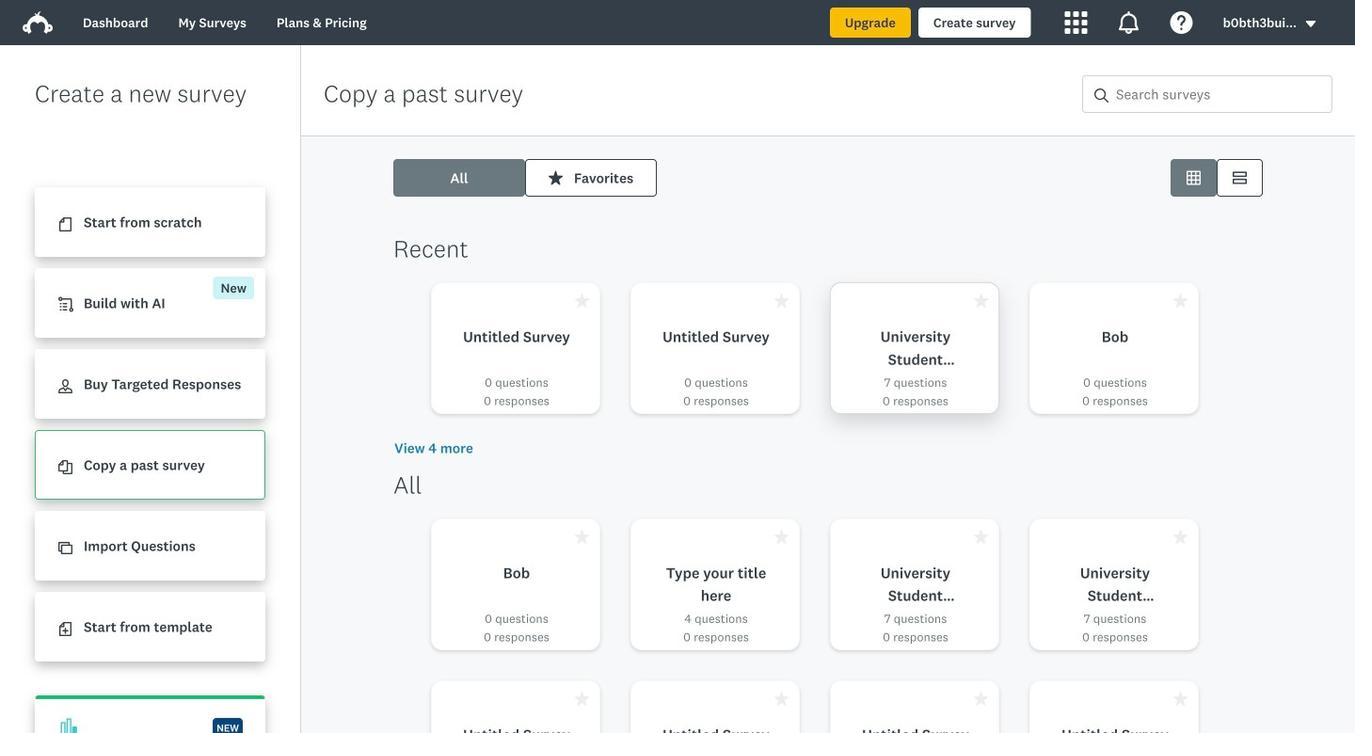 Task type: describe. For each thing, give the bounding box(es) containing it.
document image
[[58, 218, 72, 232]]

search image
[[1095, 88, 1109, 102]]

documentplus image
[[58, 622, 72, 636]]

documentclone image
[[58, 460, 72, 475]]

help icon image
[[1171, 11, 1193, 34]]

1 brand logo image from the top
[[23, 8, 53, 38]]



Task type: vqa. For each thing, say whether or not it's contained in the screenshot.
Click To Verify Bbb Accreditation And To See A Bbb Report. image
no



Task type: locate. For each thing, give the bounding box(es) containing it.
textboxmultiple image
[[1233, 171, 1247, 185]]

products icon image
[[1065, 11, 1088, 34], [1065, 11, 1088, 34]]

dropdown arrow icon image
[[1305, 17, 1318, 31], [1306, 21, 1316, 27]]

user image
[[58, 380, 72, 394]]

grid image
[[1187, 171, 1201, 185]]

starfilled image
[[549, 171, 563, 185], [976, 292, 991, 306], [575, 294, 589, 308], [1174, 294, 1188, 308], [575, 530, 589, 544], [974, 530, 988, 544], [575, 692, 589, 706], [775, 692, 789, 706], [974, 692, 988, 706], [1174, 692, 1188, 706]]

notification center icon image
[[1118, 11, 1140, 34]]

brand logo image
[[23, 8, 53, 38], [23, 11, 53, 34]]

Search surveys field
[[1109, 76, 1332, 112]]

starfilled image
[[775, 294, 789, 308], [775, 530, 789, 544], [1174, 530, 1188, 544]]

clone image
[[58, 541, 72, 556]]

2 brand logo image from the top
[[23, 11, 53, 34]]



